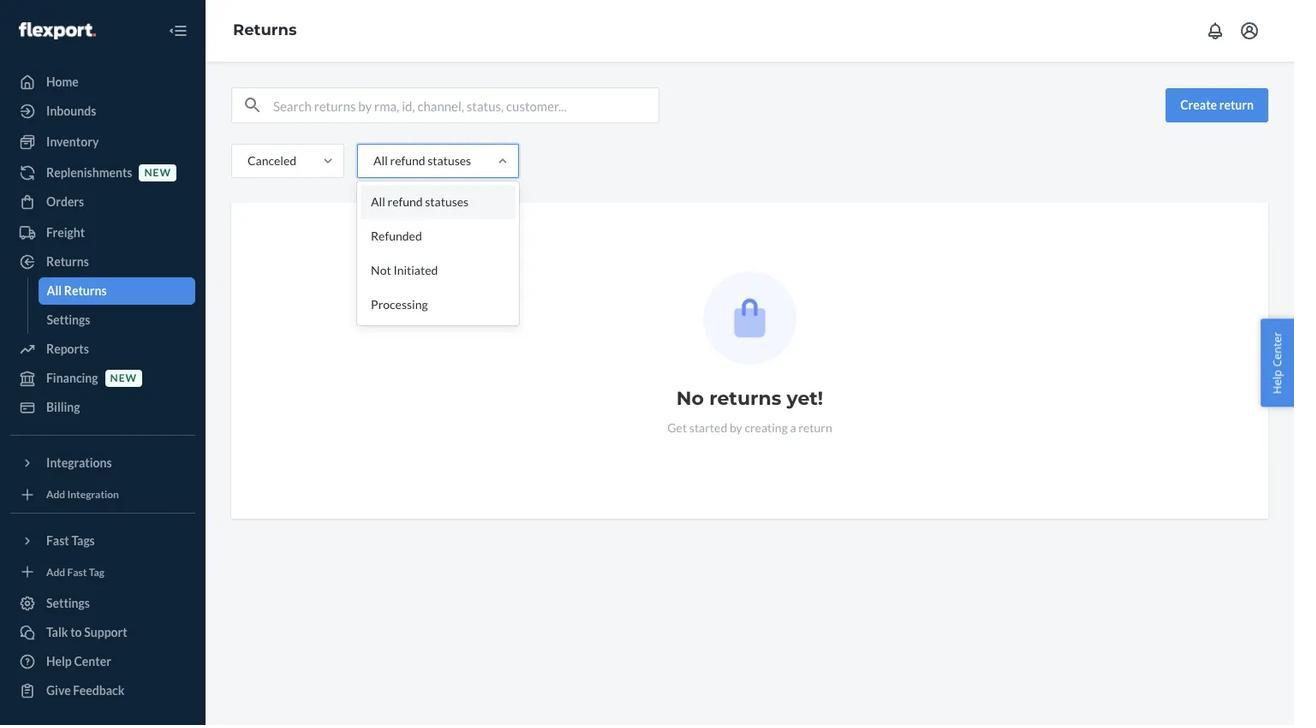Task type: describe. For each thing, give the bounding box(es) containing it.
center inside button
[[1270, 332, 1285, 367]]

home
[[46, 75, 79, 89]]

2 settings from the top
[[46, 596, 90, 611]]

add integration link
[[10, 484, 195, 506]]

fast tags button
[[10, 527, 195, 555]]

creating
[[745, 421, 788, 435]]

a
[[790, 421, 796, 435]]

not
[[371, 263, 391, 277]]

billing
[[46, 400, 80, 415]]

1 vertical spatial help center
[[46, 654, 111, 669]]

create
[[1180, 98, 1217, 112]]

billing link
[[10, 394, 195, 421]]

inventory link
[[10, 128, 195, 156]]

canceled
[[248, 153, 296, 168]]

0 vertical spatial refund
[[390, 153, 425, 168]]

flexport logo image
[[19, 22, 96, 39]]

get started by creating a return
[[667, 421, 832, 435]]

get
[[667, 421, 687, 435]]

inventory
[[46, 134, 99, 149]]

give feedback button
[[10, 677, 195, 705]]

add fast tag
[[46, 566, 104, 579]]

by
[[730, 421, 742, 435]]

0 vertical spatial settings link
[[38, 307, 195, 334]]

all returns link
[[38, 277, 195, 305]]

1 vertical spatial settings link
[[10, 590, 195, 618]]

give feedback
[[46, 683, 125, 698]]

1 vertical spatial all refund statuses
[[371, 194, 469, 209]]

1 vertical spatial returns
[[46, 254, 89, 269]]

give
[[46, 683, 71, 698]]

add integration
[[46, 488, 119, 501]]

integration
[[67, 488, 119, 501]]

0 horizontal spatial center
[[74, 654, 111, 669]]

0 vertical spatial statuses
[[428, 153, 471, 168]]

returns
[[709, 387, 781, 410]]

1 vertical spatial statuses
[[425, 194, 469, 209]]

not initiated
[[371, 263, 438, 277]]

1 vertical spatial fast
[[67, 566, 87, 579]]

close navigation image
[[168, 21, 188, 41]]

no
[[676, 387, 704, 410]]

create return button
[[1166, 88, 1268, 122]]

2 vertical spatial all
[[47, 283, 62, 298]]

empty list image
[[703, 271, 797, 365]]

tags
[[71, 533, 95, 548]]



Task type: vqa. For each thing, say whether or not it's contained in the screenshot.
/ associated with eBay Fast Tag / Standard
no



Task type: locate. For each thing, give the bounding box(es) containing it.
return right create
[[1219, 98, 1254, 112]]

statuses down search returns by rma, id, channel, status, customer... text field
[[428, 153, 471, 168]]

add inside add fast tag link
[[46, 566, 65, 579]]

0 horizontal spatial returns link
[[10, 248, 195, 276]]

create return
[[1180, 98, 1254, 112]]

settings link up support at the bottom left
[[10, 590, 195, 618]]

add for add integration
[[46, 488, 65, 501]]

0 vertical spatial all
[[373, 153, 388, 168]]

help
[[1270, 370, 1285, 394], [46, 654, 72, 669]]

new up orders 'link'
[[144, 167, 171, 179]]

fast left tag
[[67, 566, 87, 579]]

add fast tag link
[[10, 561, 195, 583]]

statuses up initiated
[[425, 194, 469, 209]]

0 vertical spatial help center
[[1270, 332, 1285, 394]]

started
[[689, 421, 727, 435]]

0 horizontal spatial return
[[798, 421, 832, 435]]

refunded
[[371, 229, 422, 243]]

orders
[[46, 194, 84, 209]]

help center button
[[1261, 319, 1294, 407]]

all refund statuses up refunded
[[371, 194, 469, 209]]

freight link
[[10, 219, 195, 247]]

return inside button
[[1219, 98, 1254, 112]]

all refund statuses down search returns by rma, id, channel, status, customer... text field
[[373, 153, 471, 168]]

fast left tags
[[46, 533, 69, 548]]

return right a
[[798, 421, 832, 435]]

1 vertical spatial new
[[110, 372, 137, 385]]

open account menu image
[[1239, 21, 1260, 41]]

fast tags
[[46, 533, 95, 548]]

tag
[[89, 566, 104, 579]]

settings
[[47, 313, 90, 327], [46, 596, 90, 611]]

home link
[[10, 69, 195, 96]]

statuses
[[428, 153, 471, 168], [425, 194, 469, 209]]

help center inside button
[[1270, 332, 1285, 394]]

0 horizontal spatial help
[[46, 654, 72, 669]]

2 vertical spatial returns
[[64, 283, 107, 298]]

0 vertical spatial all refund statuses
[[373, 153, 471, 168]]

help center link
[[10, 648, 195, 676]]

1 vertical spatial add
[[46, 566, 65, 579]]

settings up to on the left bottom
[[46, 596, 90, 611]]

new for financing
[[110, 372, 137, 385]]

talk to support button
[[10, 619, 195, 647]]

yet!
[[787, 387, 823, 410]]

fast inside dropdown button
[[46, 533, 69, 548]]

talk to support
[[46, 625, 127, 640]]

settings up reports
[[47, 313, 90, 327]]

center
[[1270, 332, 1285, 367], [74, 654, 111, 669]]

talk
[[46, 625, 68, 640]]

settings link down all returns link
[[38, 307, 195, 334]]

refund
[[390, 153, 425, 168], [388, 194, 423, 209]]

no returns yet!
[[676, 387, 823, 410]]

add
[[46, 488, 65, 501], [46, 566, 65, 579]]

0 vertical spatial center
[[1270, 332, 1285, 367]]

1 horizontal spatial help center
[[1270, 332, 1285, 394]]

1 vertical spatial return
[[798, 421, 832, 435]]

new down "reports" link
[[110, 372, 137, 385]]

feedback
[[73, 683, 125, 698]]

1 horizontal spatial center
[[1270, 332, 1285, 367]]

return
[[1219, 98, 1254, 112], [798, 421, 832, 435]]

1 horizontal spatial return
[[1219, 98, 1254, 112]]

0 vertical spatial settings
[[47, 313, 90, 327]]

add inside add integration link
[[46, 488, 65, 501]]

all refund statuses
[[373, 153, 471, 168], [371, 194, 469, 209]]

1 horizontal spatial new
[[144, 167, 171, 179]]

processing
[[371, 297, 428, 312]]

0 vertical spatial fast
[[46, 533, 69, 548]]

1 vertical spatial help
[[46, 654, 72, 669]]

1 horizontal spatial help
[[1270, 370, 1285, 394]]

Search returns by rma, id, channel, status, customer... text field
[[273, 88, 659, 122]]

returns
[[233, 21, 297, 40], [46, 254, 89, 269], [64, 283, 107, 298]]

returns link
[[233, 21, 297, 40], [10, 248, 195, 276]]

inbounds
[[46, 104, 96, 118]]

support
[[84, 625, 127, 640]]

add down fast tags
[[46, 566, 65, 579]]

reports link
[[10, 336, 195, 363]]

replenishments
[[46, 165, 132, 180]]

new for replenishments
[[144, 167, 171, 179]]

new
[[144, 167, 171, 179], [110, 372, 137, 385]]

open notifications image
[[1205, 21, 1226, 41]]

all returns
[[47, 283, 107, 298]]

to
[[70, 625, 82, 640]]

add left integration
[[46, 488, 65, 501]]

orders link
[[10, 188, 195, 216]]

1 settings from the top
[[47, 313, 90, 327]]

1 horizontal spatial returns link
[[233, 21, 297, 40]]

2 add from the top
[[46, 566, 65, 579]]

0 vertical spatial new
[[144, 167, 171, 179]]

fast
[[46, 533, 69, 548], [67, 566, 87, 579]]

0 vertical spatial help
[[1270, 370, 1285, 394]]

0 vertical spatial returns
[[233, 21, 297, 40]]

1 vertical spatial returns link
[[10, 248, 195, 276]]

financing
[[46, 371, 98, 385]]

1 vertical spatial settings
[[46, 596, 90, 611]]

inbounds link
[[10, 98, 195, 125]]

integrations button
[[10, 450, 195, 477]]

1 add from the top
[[46, 488, 65, 501]]

0 vertical spatial returns link
[[233, 21, 297, 40]]

0 vertical spatial add
[[46, 488, 65, 501]]

initiated
[[393, 263, 438, 277]]

0 horizontal spatial new
[[110, 372, 137, 385]]

help inside button
[[1270, 370, 1285, 394]]

all
[[373, 153, 388, 168], [371, 194, 385, 209], [47, 283, 62, 298]]

add for add fast tag
[[46, 566, 65, 579]]

settings link
[[38, 307, 195, 334], [10, 590, 195, 618]]

0 horizontal spatial help center
[[46, 654, 111, 669]]

freight
[[46, 225, 85, 240]]

reports
[[46, 342, 89, 356]]

1 vertical spatial center
[[74, 654, 111, 669]]

1 vertical spatial refund
[[388, 194, 423, 209]]

0 vertical spatial return
[[1219, 98, 1254, 112]]

integrations
[[46, 456, 112, 470]]

1 vertical spatial all
[[371, 194, 385, 209]]

help center
[[1270, 332, 1285, 394], [46, 654, 111, 669]]



